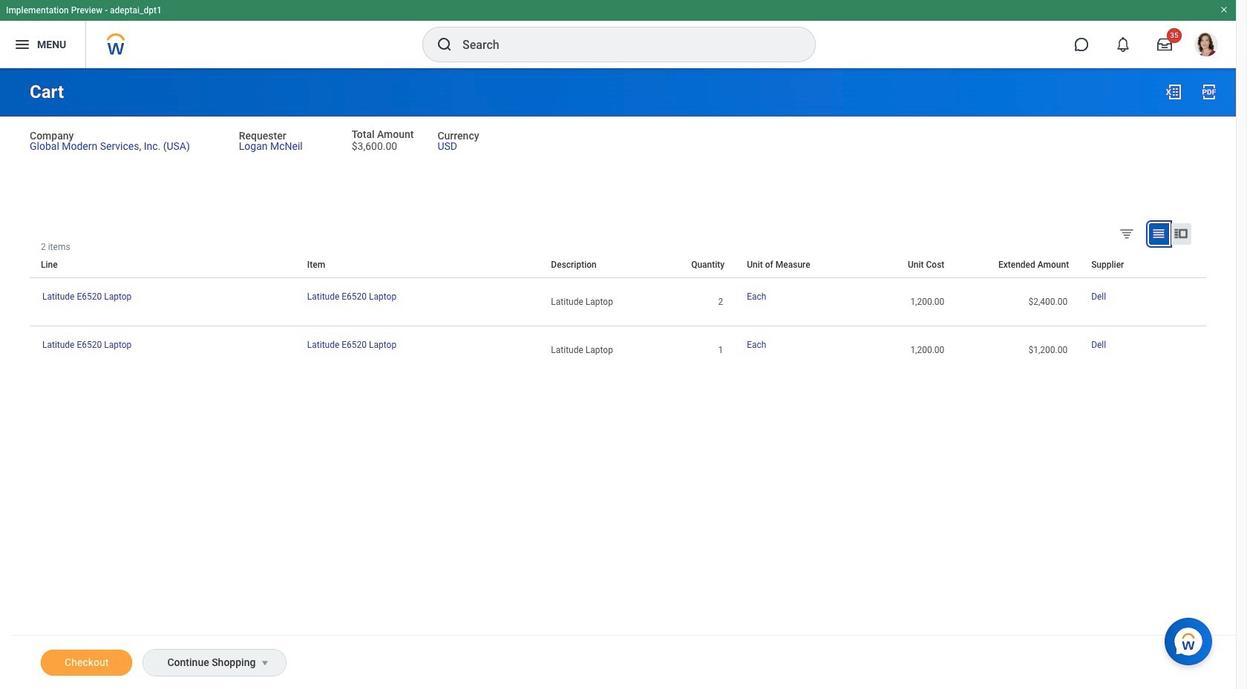 Task type: vqa. For each thing, say whether or not it's contained in the screenshot.
bottom United States of America
no



Task type: describe. For each thing, give the bounding box(es) containing it.
export to excel image
[[1165, 83, 1183, 101]]

notifications large image
[[1116, 37, 1131, 52]]

search image
[[436, 36, 454, 53]]

Search Workday  search field
[[463, 28, 785, 61]]

inbox large image
[[1157, 37, 1172, 52]]

Toggle to Grid view radio
[[1149, 223, 1169, 245]]

close environment banner image
[[1220, 5, 1229, 14]]

justify image
[[13, 36, 31, 53]]



Task type: locate. For each thing, give the bounding box(es) containing it.
option group
[[1116, 223, 1203, 248]]

main content
[[0, 68, 1236, 690]]

banner
[[0, 0, 1236, 68]]

caret down image
[[256, 658, 274, 670]]

toggle to grid view image
[[1151, 226, 1166, 241]]

toolbar
[[1195, 242, 1206, 252]]

select to filter grid data image
[[1119, 226, 1135, 241]]

profile logan mcneil image
[[1195, 33, 1218, 59]]

Toggle to List Detail view radio
[[1172, 223, 1192, 245]]

view printable version (pdf) image
[[1200, 83, 1218, 101]]

toggle to list detail view image
[[1174, 226, 1189, 241]]



